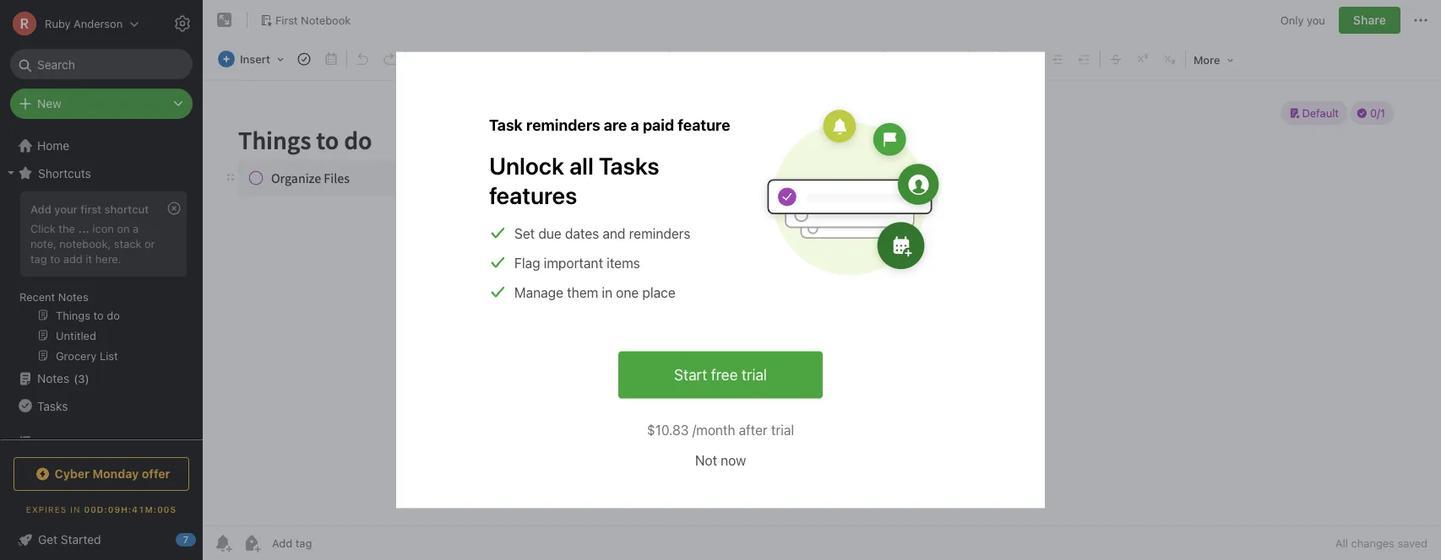 Task type: vqa. For each thing, say whether or not it's contained in the screenshot.
"Set"
yes



Task type: locate. For each thing, give the bounding box(es) containing it.
0 horizontal spatial tasks
[[37, 399, 68, 413]]

tree
[[0, 133, 203, 548]]

manage
[[514, 285, 563, 301]]

a
[[631, 116, 639, 134], [133, 222, 139, 235]]

expires
[[26, 505, 67, 515]]

only you
[[1281, 14, 1325, 26]]

trial
[[742, 366, 767, 384], [771, 422, 794, 438]]

shortcuts button
[[0, 160, 195, 187]]

all changes saved
[[1336, 538, 1428, 550]]

unlock
[[489, 152, 564, 180]]

due
[[538, 226, 562, 242]]

/month
[[692, 422, 735, 438]]

share
[[1353, 13, 1386, 27]]

shortcut
[[104, 203, 149, 215]]

0 vertical spatial a
[[631, 116, 639, 134]]

it
[[86, 252, 92, 265]]

0 vertical spatial trial
[[742, 366, 767, 384]]

None search field
[[22, 49, 181, 79]]

reminders
[[526, 116, 600, 134], [629, 226, 690, 242]]

group inside tree
[[0, 187, 195, 373]]

new
[[37, 97, 61, 111]]

recent notes
[[19, 291, 88, 303]]

icon
[[92, 222, 114, 235]]

trial right the free
[[742, 366, 767, 384]]

in
[[70, 505, 81, 515]]

monday
[[93, 468, 139, 482]]

a right on on the left of page
[[133, 222, 139, 235]]

)
[[85, 373, 89, 385]]

Search text field
[[22, 49, 181, 79]]

$10.83
[[647, 422, 689, 438]]

tasks down are
[[599, 152, 659, 180]]

1 horizontal spatial tasks
[[599, 152, 659, 180]]

a right are
[[631, 116, 639, 134]]

cyber monday offer
[[54, 468, 170, 482]]

and
[[603, 226, 626, 242]]

insert image
[[214, 47, 290, 71]]

manage them in one place
[[514, 285, 675, 301]]

0 horizontal spatial trial
[[742, 366, 767, 384]]

first notebook
[[275, 14, 351, 26]]

notes
[[58, 291, 88, 303], [37, 372, 69, 386]]

notebooks link
[[0, 430, 195, 457]]

reminders right and at the left top
[[629, 226, 690, 242]]

00d:09h:41m:00s
[[84, 505, 177, 515]]

notebook,
[[59, 237, 111, 250]]

$10.83 /month after trial
[[647, 422, 794, 438]]

dates
[[565, 226, 599, 242]]

3
[[78, 373, 85, 385]]

expires in 00d:09h:41m:00s
[[26, 505, 177, 515]]

shortcuts
[[38, 166, 91, 180]]

or
[[144, 237, 155, 250]]

free
[[711, 366, 738, 384]]

note window element
[[203, 0, 1441, 561]]

tag
[[30, 252, 47, 265]]

tasks down 'notes ( 3 )'
[[37, 399, 68, 413]]

not now link
[[695, 451, 746, 471]]

trial right after
[[771, 422, 794, 438]]

group containing add your first shortcut
[[0, 187, 195, 373]]

1 horizontal spatial a
[[631, 116, 639, 134]]

you
[[1307, 14, 1325, 26]]

1 vertical spatial a
[[133, 222, 139, 235]]

font color image
[[717, 47, 759, 71]]

tasks inside button
[[37, 399, 68, 413]]

font size image
[[671, 47, 713, 71]]

flag important items
[[514, 255, 640, 271]]

here.
[[95, 252, 121, 265]]

to
[[50, 252, 60, 265]]

note,
[[30, 237, 56, 250]]

alignment image
[[1002, 47, 1044, 71]]

recent
[[19, 291, 55, 303]]

0 vertical spatial tasks
[[599, 152, 659, 180]]

first
[[80, 203, 102, 215]]

start free trial button
[[618, 352, 823, 399]]

notes right 'recent'
[[58, 291, 88, 303]]

0 horizontal spatial reminders
[[526, 116, 600, 134]]

task image
[[292, 47, 316, 71]]

features
[[489, 181, 577, 209]]

tasks button
[[0, 393, 195, 420]]

add
[[30, 203, 51, 215]]

tasks
[[599, 152, 659, 180], [37, 399, 68, 413]]

feature
[[678, 116, 730, 134]]

1 vertical spatial tasks
[[37, 399, 68, 413]]

unlock all tasks features
[[489, 152, 659, 209]]

1 vertical spatial reminders
[[629, 226, 690, 242]]

Note Editor text field
[[203, 81, 1441, 526]]

set
[[514, 226, 535, 242]]

1 vertical spatial trial
[[771, 422, 794, 438]]

not now
[[695, 453, 746, 469]]

reminders up all on the top of page
[[526, 116, 600, 134]]

group
[[0, 187, 195, 373]]

one
[[616, 285, 639, 301]]

0 horizontal spatial a
[[133, 222, 139, 235]]

notes left ( at bottom left
[[37, 372, 69, 386]]



Task type: describe. For each thing, give the bounding box(es) containing it.
saved
[[1398, 538, 1428, 550]]

1 horizontal spatial trial
[[771, 422, 794, 438]]

stack
[[114, 237, 141, 250]]

trial inside 'start free trial' button
[[742, 366, 767, 384]]

start
[[674, 366, 707, 384]]

first notebook button
[[254, 8, 357, 32]]

start free trial
[[674, 366, 767, 384]]

flag
[[514, 255, 540, 271]]

notes ( 3 )
[[37, 372, 89, 386]]

1 vertical spatial notes
[[37, 372, 69, 386]]

paid
[[643, 116, 674, 134]]

settings image
[[172, 14, 193, 34]]

cyber
[[54, 468, 90, 482]]

first
[[275, 14, 298, 26]]

add a reminder image
[[213, 534, 233, 554]]

notebook
[[301, 14, 351, 26]]

more image
[[1188, 47, 1240, 71]]

highlight image
[[841, 47, 881, 71]]

task
[[489, 116, 523, 134]]

not
[[695, 453, 717, 469]]

all
[[1336, 538, 1348, 550]]

all
[[569, 152, 594, 180]]

offer
[[142, 468, 170, 482]]

after
[[739, 422, 768, 438]]

a inside icon on a note, notebook, stack or tag to add it here.
[[133, 222, 139, 235]]

place
[[642, 285, 675, 301]]

heading level image
[[497, 47, 584, 71]]

font family image
[[588, 47, 666, 71]]

are
[[604, 116, 627, 134]]

expand note image
[[215, 10, 235, 30]]

on
[[117, 222, 130, 235]]

the
[[59, 222, 75, 235]]

tasks inside unlock all tasks features
[[599, 152, 659, 180]]

add your first shortcut
[[30, 203, 149, 215]]

set due dates and reminders
[[514, 226, 690, 242]]

now
[[721, 453, 746, 469]]

0 vertical spatial reminders
[[526, 116, 600, 134]]

important
[[544, 255, 603, 271]]

add
[[63, 252, 83, 265]]

changes
[[1351, 538, 1395, 550]]

1 horizontal spatial reminders
[[629, 226, 690, 242]]

items
[[607, 255, 640, 271]]

new button
[[10, 89, 193, 119]]

share button
[[1339, 7, 1401, 34]]

click the ...
[[30, 222, 89, 235]]

tree containing home
[[0, 133, 203, 548]]

(
[[74, 373, 78, 385]]

home link
[[0, 133, 203, 160]]

click
[[30, 222, 56, 235]]

cyber monday offer button
[[14, 458, 189, 492]]

notebooks
[[38, 436, 97, 450]]

your
[[54, 203, 78, 215]]

home
[[37, 139, 69, 153]]

expand notebooks image
[[4, 437, 18, 450]]

0 vertical spatial notes
[[58, 291, 88, 303]]

icon on a note, notebook, stack or tag to add it here.
[[30, 222, 155, 265]]

only
[[1281, 14, 1304, 26]]

in
[[602, 285, 613, 301]]

add tag image
[[242, 534, 262, 554]]

task reminders are a paid feature
[[489, 116, 730, 134]]

...
[[78, 222, 89, 235]]

them
[[567, 285, 598, 301]]



